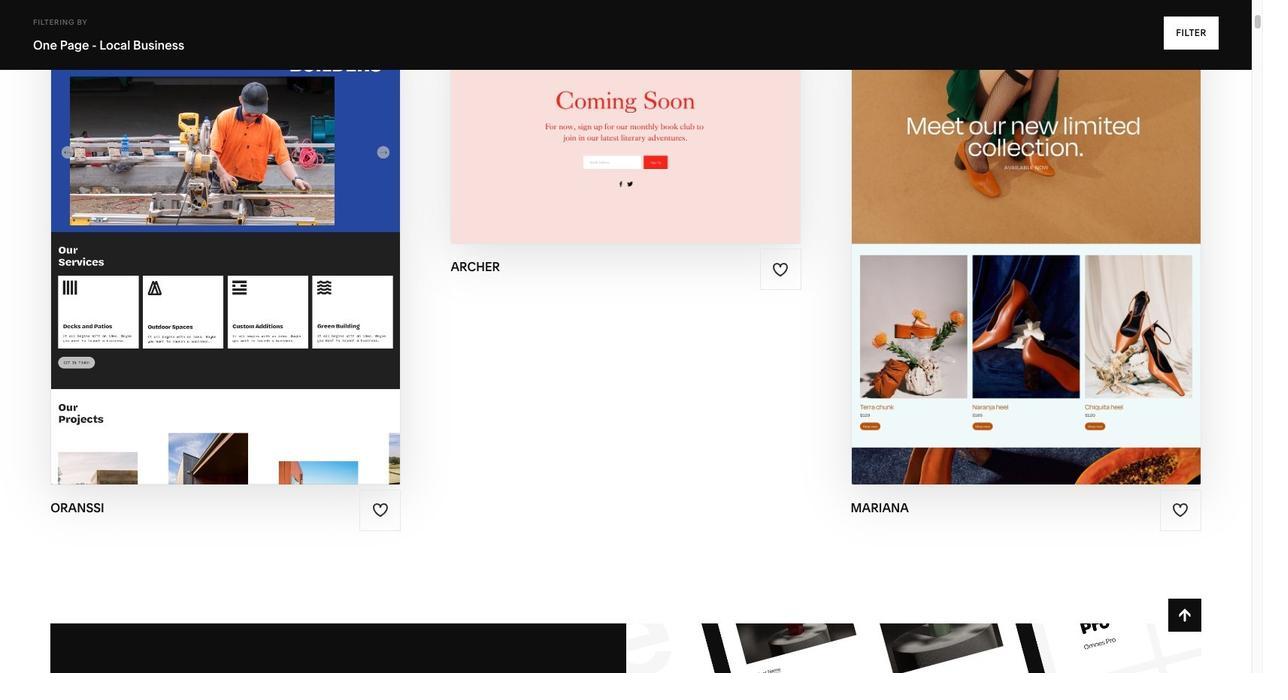 Task type: vqa. For each thing, say whether or not it's contained in the screenshot.
Education
no



Task type: describe. For each thing, give the bounding box(es) containing it.
mariana image
[[852, 19, 1201, 485]]

add archer to your favorites list image
[[772, 262, 789, 278]]



Task type: locate. For each thing, give the bounding box(es) containing it.
oranssi image
[[51, 19, 400, 485]]

preview of building your own template image
[[626, 624, 1202, 674]]

back to top image
[[1177, 608, 1193, 624]]

add oranssi to your favorites list image
[[372, 503, 389, 519]]

archer image
[[452, 19, 801, 244]]



